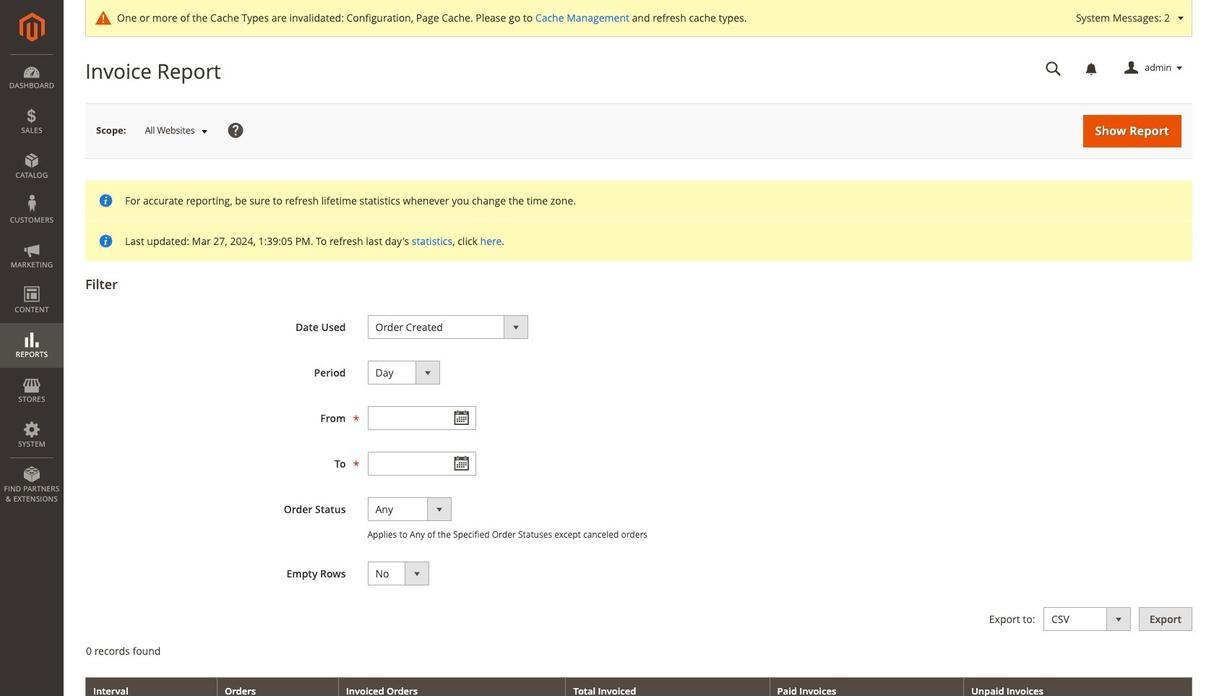 Task type: locate. For each thing, give the bounding box(es) containing it.
magento admin panel image
[[19, 12, 44, 42]]

menu bar
[[0, 54, 64, 511]]

None text field
[[1036, 56, 1072, 81], [368, 406, 476, 430], [368, 452, 476, 476], [1036, 56, 1072, 81], [368, 406, 476, 430], [368, 452, 476, 476]]



Task type: vqa. For each thing, say whether or not it's contained in the screenshot.
1st From text box
no



